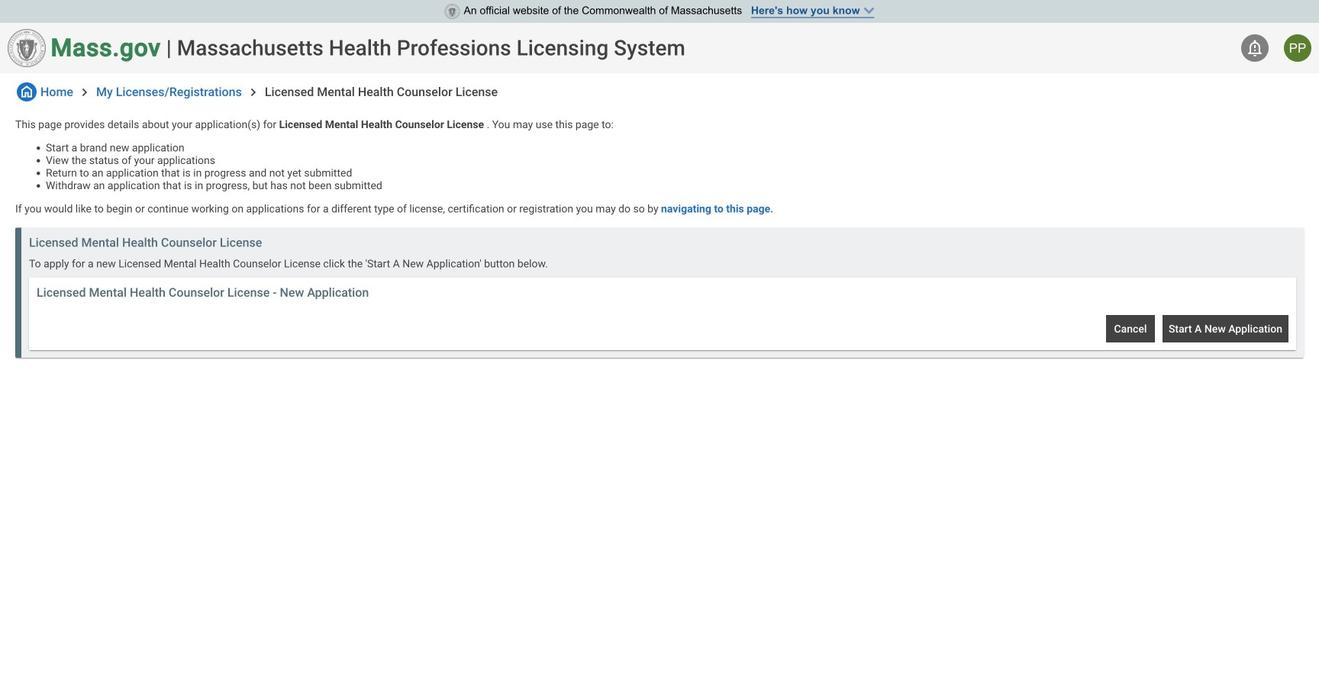 Task type: locate. For each thing, give the bounding box(es) containing it.
massachusetts state seal image
[[8, 29, 46, 67]]

massachusetts state seal image
[[445, 4, 460, 19]]

0 vertical spatial no color image
[[1246, 39, 1264, 57]]

1 horizontal spatial no color image
[[77, 85, 92, 100]]

1 horizontal spatial no color image
[[1246, 39, 1264, 57]]

no color image
[[17, 82, 37, 102], [77, 85, 92, 100]]

0 horizontal spatial no color image
[[17, 82, 37, 102]]

1 vertical spatial no color image
[[246, 85, 261, 100]]

no color image
[[1246, 39, 1264, 57], [246, 85, 261, 100]]

heading
[[177, 36, 685, 61]]



Task type: describe. For each thing, give the bounding box(es) containing it.
0 horizontal spatial no color image
[[246, 85, 261, 100]]



